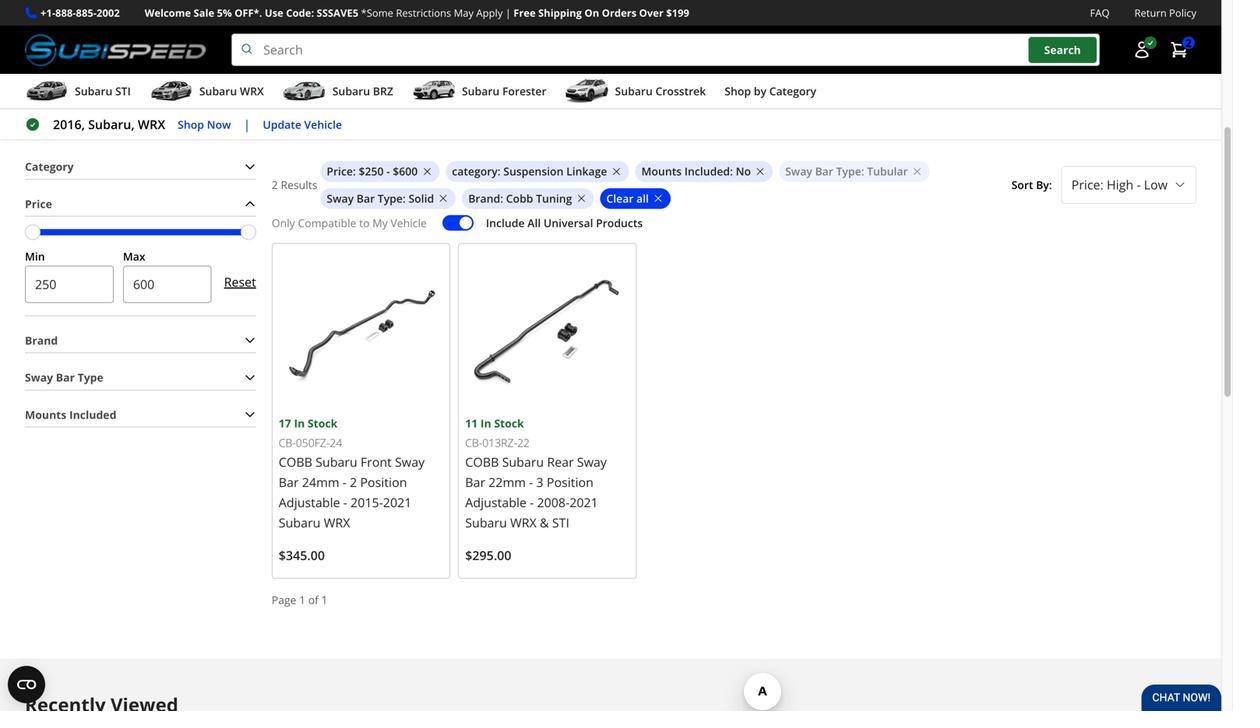 Task type: vqa. For each thing, say whether or not it's contained in the screenshot.


Task type: describe. For each thing, give the bounding box(es) containing it.
cobb subaru front sway bar 24mm - 2 position adjustable - 2015-2021 subaru wrx image
[[279, 250, 443, 415]]

050fz-
[[296, 436, 330, 451]]

a subaru sti thumbnail image image
[[25, 80, 69, 103]]

code:
[[286, 6, 314, 20]]

restrictions
[[396, 6, 451, 20]]

& inside spoilers & wings button
[[390, 73, 397, 87]]

$199
[[666, 6, 689, 20]]

category
[[769, 84, 816, 99]]

tuning
[[536, 191, 572, 206]]

fog lights button
[[765, 9, 901, 105]]

+1-
[[41, 6, 55, 20]]

exhaust headers and manifolds button
[[617, 9, 752, 105]]

subaru crosstrek button
[[565, 77, 706, 108]]

sway inside 11 in stock cb-013rz-22 cobb subaru rear sway bar 22mm - 3 position adjustable  - 2008-2021 subaru wrx & sti
[[577, 454, 607, 471]]

turbos button
[[25, 9, 160, 105]]

maximum slider
[[241, 225, 256, 240]]

subaru inside "subaru forester" dropdown button
[[462, 84, 500, 99]]

22
[[517, 436, 530, 451]]

only compatible to my vehicle
[[272, 216, 427, 230]]

lips
[[541, 73, 561, 87]]

sway for sway bar type
[[25, 370, 53, 385]]

subispeed logo image
[[25, 34, 207, 66]]

update
[[263, 117, 301, 132]]

wings
[[400, 73, 429, 87]]

subaru crosstrek
[[615, 84, 706, 99]]

subaru wrx button
[[149, 77, 264, 108]]

bar for sway bar type : tubular
[[815, 164, 833, 179]]

wrx inside 11 in stock cb-013rz-22 cobb subaru rear sway bar 22mm - 3 position adjustable  - 2008-2021 subaru wrx & sti
[[510, 515, 537, 532]]

2 results
[[272, 178, 317, 192]]

front inside 17 in stock cb-050fz-24 cobb subaru front sway bar 24mm - 2 position adjustable - 2015-2021 subaru wrx
[[361, 454, 392, 471]]

subaru sti button
[[25, 77, 131, 108]]

adjustable for 24mm
[[279, 495, 340, 511]]

turbos image
[[26, 10, 160, 67]]

update vehicle button
[[263, 116, 342, 134]]

5%
[[217, 6, 232, 20]]

Select... button
[[1061, 166, 1197, 204]]

faq
[[1090, 6, 1110, 20]]

return policy
[[1135, 6, 1197, 20]]

2 for 2
[[1186, 35, 1192, 50]]

fuel injectors button
[[173, 9, 308, 105]]

subaru brz button
[[283, 77, 393, 108]]

price button
[[25, 192, 256, 216]]

search button
[[1029, 37, 1097, 63]]

open widget image
[[8, 667, 45, 704]]

2 inside 17 in stock cb-050fz-24 cobb subaru front sway bar 24mm - 2 position adjustable - 2015-2021 subaru wrx
[[350, 474, 357, 491]]

welcome
[[145, 6, 191, 20]]

of
[[308, 593, 319, 608]]

by:
[[1036, 178, 1052, 192]]

front lips button
[[469, 9, 604, 105]]

subaru sti
[[75, 84, 131, 99]]

vehicle inside 'button'
[[304, 117, 342, 132]]

spoilers
[[349, 73, 387, 87]]

24mm
[[302, 474, 339, 491]]

lights
[[828, 73, 857, 87]]

tubular
[[867, 164, 908, 179]]

spoilers & wings button
[[321, 9, 456, 105]]

in for cobb subaru rear sway bar 22mm - 3 position adjustable  - 2008-2021 subaru wrx & sti
[[481, 416, 491, 431]]

sway for sway bar type : tubular
[[785, 164, 812, 179]]

sway bar type : tubular
[[785, 164, 908, 179]]

category : suspension linkage
[[452, 164, 607, 179]]

fog
[[809, 73, 826, 87]]

- right $250
[[386, 164, 390, 179]]

on
[[585, 6, 599, 20]]

search
[[1044, 42, 1081, 57]]

bar inside 11 in stock cb-013rz-22 cobb subaru rear sway bar 22mm - 3 position adjustable  - 2008-2021 subaru wrx & sti
[[465, 474, 485, 491]]

brz
[[373, 84, 393, 99]]

page
[[272, 593, 296, 608]]

front lips
[[513, 73, 561, 87]]

intercoolers
[[1100, 73, 1158, 87]]

by
[[754, 84, 766, 99]]

: left cobb on the top left of page
[[500, 191, 503, 206]]

cobb for 24mm
[[279, 454, 312, 471]]

compatible
[[298, 216, 356, 230]]

spoilers & wings
[[349, 73, 429, 87]]

subaru up the $295.00
[[465, 515, 507, 532]]

max
[[123, 249, 145, 264]]

brand button
[[25, 329, 256, 353]]

position for 2008-
[[547, 474, 594, 491]]

subaru forester
[[462, 84, 546, 99]]

welcome sale 5% off*. use code: sssave5 *some restrictions may apply | free shipping on orders over $199
[[145, 6, 689, 20]]

cobb subaru rear sway bar 22mm - 3 position adjustable  - 2008-2021 subaru wrx & sti image
[[465, 250, 630, 415]]

2021 for 2008-
[[570, 495, 598, 511]]

injectors
[[231, 73, 273, 87]]

now
[[207, 117, 231, 132]]

$600
[[393, 164, 418, 179]]

wrx inside dropdown button
[[240, 84, 264, 99]]

spoilers & wings image
[[322, 10, 456, 67]]

sort
[[1012, 178, 1033, 192]]

shop for shop now
[[178, 117, 204, 132]]

sale
[[194, 6, 214, 20]]

reset
[[224, 274, 256, 290]]

over
[[639, 6, 664, 20]]

free
[[514, 6, 536, 20]]

intercoolers button
[[1061, 9, 1197, 105]]

crosstrek
[[656, 84, 706, 99]]

stock for front
[[308, 416, 337, 431]]

shop for shop by category
[[725, 84, 751, 99]]

a subaru brz thumbnail image image
[[283, 80, 326, 103]]

clear all
[[606, 191, 649, 206]]

: left "tubular"
[[861, 164, 864, 179]]

intercoolers image
[[1062, 10, 1196, 67]]

: left no
[[730, 164, 733, 179]]

type for solid
[[378, 191, 403, 206]]

wheels image
[[914, 10, 1048, 67]]

faq link
[[1090, 5, 1110, 21]]

type for tubular
[[836, 164, 861, 179]]

shop now link
[[178, 116, 231, 134]]

subaru,
[[88, 116, 135, 133]]

a subaru wrx thumbnail image image
[[149, 80, 193, 103]]

subaru brz
[[332, 84, 393, 99]]

- right 24mm
[[343, 474, 347, 491]]

price:
[[327, 164, 356, 179]]

013rz-
[[482, 436, 517, 451]]

bar for sway bar type
[[56, 370, 75, 385]]

- left 2015- in the bottom left of the page
[[343, 495, 347, 511]]

: left solid
[[403, 191, 406, 206]]

wrx inside 17 in stock cb-050fz-24 cobb subaru front sway bar 24mm - 2 position adjustable - 2015-2021 subaru wrx
[[324, 515, 350, 532]]

2008-
[[537, 495, 570, 511]]



Task type: locate. For each thing, give the bounding box(es) containing it.
min
[[25, 249, 45, 264]]

sti right turbos at the top of the page
[[115, 84, 131, 99]]

sway inside 17 in stock cb-050fz-24 cobb subaru front sway bar 24mm - 2 position adjustable - 2015-2021 subaru wrx
[[395, 454, 425, 471]]

bar for sway bar type : solid
[[357, 191, 375, 206]]

all
[[528, 216, 541, 230]]

results
[[281, 178, 317, 192]]

front left "lips"
[[513, 73, 539, 87]]

adjustable down 24mm
[[279, 495, 340, 511]]

0 horizontal spatial 2
[[272, 178, 278, 192]]

0 horizontal spatial cobb
[[279, 454, 312, 471]]

front
[[513, 73, 539, 87], [361, 454, 392, 471]]

0 vertical spatial 2
[[1186, 35, 1192, 50]]

rear
[[547, 454, 574, 471]]

products
[[596, 216, 643, 230]]

2 stock from the left
[[494, 416, 524, 431]]

a subaru forester thumbnail image image
[[412, 80, 456, 103]]

&
[[390, 73, 397, 87], [540, 515, 549, 532]]

0 vertical spatial front
[[513, 73, 539, 87]]

subaru up 2016, subaru, wrx
[[75, 84, 112, 99]]

2 down policy
[[1186, 35, 1192, 50]]

0 horizontal spatial front
[[361, 454, 392, 471]]

subaru inside subaru sti dropdown button
[[75, 84, 112, 99]]

0 horizontal spatial category
[[25, 159, 74, 174]]

$345.00
[[279, 548, 325, 564]]

front lips image
[[470, 10, 604, 67]]

stock inside 11 in stock cb-013rz-22 cobb subaru rear sway bar 22mm - 3 position adjustable  - 2008-2021 subaru wrx & sti
[[494, 416, 524, 431]]

mounts up all
[[641, 164, 682, 179]]

2015-
[[351, 495, 383, 511]]

all
[[636, 191, 649, 206]]

: up brand : cobb tuning at the top left of the page
[[498, 164, 501, 179]]

clear
[[606, 191, 634, 206]]

1 horizontal spatial 2
[[350, 474, 357, 491]]

1 vertical spatial |
[[243, 116, 250, 133]]

suspension
[[503, 164, 564, 179]]

adjustable inside 11 in stock cb-013rz-22 cobb subaru rear sway bar 22mm - 3 position adjustable  - 2008-2021 subaru wrx & sti
[[465, 495, 527, 511]]

2 position from the left
[[547, 474, 594, 491]]

category inside dropdown button
[[25, 159, 74, 174]]

0 horizontal spatial 2021
[[383, 495, 412, 511]]

included for mounts included : no
[[684, 164, 730, 179]]

1 cobb from the left
[[279, 454, 312, 471]]

& inside 11 in stock cb-013rz-22 cobb subaru rear sway bar 22mm - 3 position adjustable  - 2008-2021 subaru wrx & sti
[[540, 515, 549, 532]]

2016,
[[53, 116, 85, 133]]

minimum slider
[[25, 225, 41, 240]]

position up 2015- in the bottom left of the page
[[360, 474, 407, 491]]

| right now
[[243, 116, 250, 133]]

sway for sway bar type : solid
[[327, 191, 354, 206]]

stock
[[308, 416, 337, 431], [494, 416, 524, 431]]

3
[[536, 474, 543, 491]]

11 in stock cb-013rz-22 cobb subaru rear sway bar 22mm - 3 position adjustable  - 2008-2021 subaru wrx & sti
[[465, 416, 607, 532]]

brand for brand
[[25, 333, 58, 348]]

1 horizontal spatial stock
[[494, 416, 524, 431]]

0 horizontal spatial cb-
[[279, 436, 296, 451]]

position
[[360, 474, 407, 491], [547, 474, 594, 491]]

& left wings
[[390, 73, 397, 87]]

type up mounts included
[[78, 370, 103, 385]]

bar inside 17 in stock cb-050fz-24 cobb subaru front sway bar 24mm - 2 position adjustable - 2015-2021 subaru wrx
[[279, 474, 299, 491]]

1 right of
[[321, 593, 328, 608]]

- left '2008-'
[[530, 495, 534, 511]]

type left "tubular"
[[836, 164, 861, 179]]

sway
[[785, 164, 812, 179], [327, 191, 354, 206], [25, 370, 53, 385], [395, 454, 425, 471], [577, 454, 607, 471]]

subaru left brz
[[332, 84, 370, 99]]

in
[[294, 416, 305, 431], [481, 416, 491, 431]]

fuel injectors
[[208, 73, 273, 87]]

category for category : suspension linkage
[[452, 164, 498, 179]]

manifolds
[[661, 90, 708, 104]]

1 vertical spatial &
[[540, 515, 549, 532]]

linkage
[[566, 164, 607, 179]]

2 left results
[[272, 178, 278, 192]]

1 horizontal spatial in
[[481, 416, 491, 431]]

wrx down 24mm
[[324, 515, 350, 532]]

use
[[265, 6, 283, 20]]

bar up to
[[357, 191, 375, 206]]

sti inside dropdown button
[[115, 84, 131, 99]]

0 horizontal spatial &
[[390, 73, 397, 87]]

category button
[[25, 155, 256, 179]]

brand up sway bar type
[[25, 333, 58, 348]]

sort by:
[[1012, 178, 1052, 192]]

1 horizontal spatial position
[[547, 474, 594, 491]]

2 1 from the left
[[321, 593, 328, 608]]

2021 inside 17 in stock cb-050fz-24 cobb subaru front sway bar 24mm - 2 position adjustable - 2015-2021 subaru wrx
[[383, 495, 412, 511]]

0 horizontal spatial brand
[[25, 333, 58, 348]]

vehicle down subaru brz dropdown button on the top left of page
[[304, 117, 342, 132]]

shop by category button
[[725, 77, 816, 108]]

cb-
[[279, 436, 296, 451], [465, 436, 482, 451]]

subaru forester button
[[412, 77, 546, 108]]

position inside 17 in stock cb-050fz-24 cobb subaru front sway bar 24mm - 2 position adjustable - 2015-2021 subaru wrx
[[360, 474, 407, 491]]

subaru up $345.00
[[279, 515, 320, 532]]

1 vertical spatial front
[[361, 454, 392, 471]]

1 horizontal spatial category
[[452, 164, 498, 179]]

2 horizontal spatial type
[[836, 164, 861, 179]]

2021 inside 11 in stock cb-013rz-22 cobb subaru rear sway bar 22mm - 3 position adjustable  - 2008-2021 subaru wrx & sti
[[570, 495, 598, 511]]

2016, subaru, wrx
[[53, 116, 165, 133]]

price: $250 - $600
[[327, 164, 418, 179]]

adjustable
[[279, 495, 340, 511], [465, 495, 527, 511]]

mounts
[[641, 164, 682, 179], [25, 408, 66, 422]]

cobb down 050fz-
[[279, 454, 312, 471]]

0 horizontal spatial mounts
[[25, 408, 66, 422]]

sway inside dropdown button
[[25, 370, 53, 385]]

11
[[465, 416, 478, 431]]

0 horizontal spatial 1
[[299, 593, 305, 608]]

cb- for cobb subaru rear sway bar 22mm - 3 position adjustable  - 2008-2021 subaru wrx & sti
[[465, 436, 482, 451]]

brand up "include"
[[468, 191, 500, 206]]

*some
[[361, 6, 393, 20]]

subaru up now
[[199, 84, 237, 99]]

1 cb- from the left
[[279, 436, 296, 451]]

Min text field
[[25, 266, 114, 303]]

cb- inside 11 in stock cb-013rz-22 cobb subaru rear sway bar 22mm - 3 position adjustable  - 2008-2021 subaru wrx & sti
[[465, 436, 482, 451]]

category up brand : cobb tuning at the top left of the page
[[452, 164, 498, 179]]

brand
[[468, 191, 500, 206], [25, 333, 58, 348]]

reset button
[[224, 264, 256, 301]]

2 in from the left
[[481, 416, 491, 431]]

1 vertical spatial 2
[[272, 178, 278, 192]]

brand : cobb tuning
[[468, 191, 572, 206]]

2
[[1186, 35, 1192, 50], [272, 178, 278, 192], [350, 474, 357, 491]]

included down sway bar type
[[69, 408, 116, 422]]

in right 17
[[294, 416, 305, 431]]

shop left by
[[725, 84, 751, 99]]

0 vertical spatial shop
[[725, 84, 751, 99]]

return
[[1135, 6, 1167, 20]]

subaru inside subaru wrx dropdown button
[[199, 84, 237, 99]]

1 adjustable from the left
[[279, 495, 340, 511]]

2 adjustable from the left
[[465, 495, 527, 511]]

position for 2015-
[[360, 474, 407, 491]]

1 in from the left
[[294, 416, 305, 431]]

in right 11
[[481, 416, 491, 431]]

cb- inside 17 in stock cb-050fz-24 cobb subaru front sway bar 24mm - 2 position adjustable - 2015-2021 subaru wrx
[[279, 436, 296, 451]]

cobb down 013rz-
[[465, 454, 499, 471]]

sway bar type button
[[25, 366, 256, 390]]

button image
[[1133, 41, 1151, 59]]

brand inside dropdown button
[[25, 333, 58, 348]]

1 vertical spatial included
[[69, 408, 116, 422]]

1 vertical spatial type
[[378, 191, 403, 206]]

bar inside dropdown button
[[56, 370, 75, 385]]

no
[[736, 164, 751, 179]]

included left no
[[684, 164, 730, 179]]

exhaust headers and manifolds image
[[618, 10, 752, 67]]

subaru inside subaru brz dropdown button
[[332, 84, 370, 99]]

stock up 050fz-
[[308, 416, 337, 431]]

fuel injectors image
[[174, 10, 308, 67]]

2 vertical spatial 2
[[350, 474, 357, 491]]

0 horizontal spatial vehicle
[[304, 117, 342, 132]]

1 horizontal spatial included
[[684, 164, 730, 179]]

1 horizontal spatial mounts
[[641, 164, 682, 179]]

a subaru crosstrek thumbnail image image
[[565, 80, 609, 103]]

shop
[[725, 84, 751, 99], [178, 117, 204, 132]]

mounts included button
[[25, 403, 256, 427]]

adjustable for 22mm
[[465, 495, 527, 511]]

1 2021 from the left
[[383, 495, 412, 511]]

bar left 24mm
[[279, 474, 299, 491]]

2 for 2 results
[[272, 178, 278, 192]]

1 horizontal spatial sti
[[552, 515, 569, 532]]

category
[[25, 159, 74, 174], [452, 164, 498, 179]]

1 horizontal spatial vehicle
[[391, 216, 427, 230]]

exhaust headers and manifolds
[[634, 73, 736, 104]]

front inside button
[[513, 73, 539, 87]]

in inside 17 in stock cb-050fz-24 cobb subaru front sway bar 24mm - 2 position adjustable - 2015-2021 subaru wrx
[[294, 416, 305, 431]]

0 horizontal spatial stock
[[308, 416, 337, 431]]

1 horizontal spatial type
[[378, 191, 403, 206]]

0 horizontal spatial shop
[[178, 117, 204, 132]]

0 vertical spatial |
[[505, 6, 511, 20]]

mounts inside dropdown button
[[25, 408, 66, 422]]

1 horizontal spatial &
[[540, 515, 549, 532]]

subaru left forester
[[462, 84, 500, 99]]

1 horizontal spatial 2021
[[570, 495, 598, 511]]

wrx down 22mm
[[510, 515, 537, 532]]

0 horizontal spatial type
[[78, 370, 103, 385]]

shop now
[[178, 117, 231, 132]]

in for cobb subaru front sway bar 24mm - 2 position adjustable - 2015-2021 subaru wrx
[[294, 416, 305, 431]]

2021 for 2015-
[[383, 495, 412, 511]]

select... image
[[1174, 179, 1186, 191]]

1 stock from the left
[[308, 416, 337, 431]]

0 horizontal spatial sti
[[115, 84, 131, 99]]

type up my
[[378, 191, 403, 206]]

0 vertical spatial &
[[390, 73, 397, 87]]

return policy link
[[1135, 5, 1197, 21]]

1 horizontal spatial adjustable
[[465, 495, 527, 511]]

forester
[[502, 84, 546, 99]]

cobb inside 17 in stock cb-050fz-24 cobb subaru front sway bar 24mm - 2 position adjustable - 2015-2021 subaru wrx
[[279, 454, 312, 471]]

fog lights
[[809, 73, 857, 87]]

& down '2008-'
[[540, 515, 549, 532]]

1 horizontal spatial shop
[[725, 84, 751, 99]]

bar
[[815, 164, 833, 179], [357, 191, 375, 206], [56, 370, 75, 385], [279, 474, 299, 491], [465, 474, 485, 491]]

2 vertical spatial type
[[78, 370, 103, 385]]

included for mounts included
[[69, 408, 116, 422]]

type inside dropdown button
[[78, 370, 103, 385]]

1 vertical spatial shop
[[178, 117, 204, 132]]

1 horizontal spatial cobb
[[465, 454, 499, 471]]

included inside dropdown button
[[69, 408, 116, 422]]

bar up mounts included
[[56, 370, 75, 385]]

1 vertical spatial brand
[[25, 333, 58, 348]]

2 cobb from the left
[[465, 454, 499, 471]]

0 vertical spatial type
[[836, 164, 861, 179]]

1 1 from the left
[[299, 593, 305, 608]]

subaru inside "subaru crosstrek" dropdown button
[[615, 84, 653, 99]]

wrx
[[240, 84, 264, 99], [138, 116, 165, 133], [324, 515, 350, 532], [510, 515, 537, 532]]

1 left of
[[299, 593, 305, 608]]

0 vertical spatial included
[[684, 164, 730, 179]]

1 horizontal spatial cb-
[[465, 436, 482, 451]]

- left 3
[[529, 474, 533, 491]]

2 up 2015- in the bottom left of the page
[[350, 474, 357, 491]]

$250
[[359, 164, 384, 179]]

adjustable down 22mm
[[465, 495, 527, 511]]

2 2021 from the left
[[570, 495, 598, 511]]

shop left now
[[178, 117, 204, 132]]

in inside 11 in stock cb-013rz-22 cobb subaru rear sway bar 22mm - 3 position adjustable  - 2008-2021 subaru wrx & sti
[[481, 416, 491, 431]]

1 vertical spatial vehicle
[[391, 216, 427, 230]]

adjustable inside 17 in stock cb-050fz-24 cobb subaru front sway bar 24mm - 2 position adjustable - 2015-2021 subaru wrx
[[279, 495, 340, 511]]

1 horizontal spatial front
[[513, 73, 539, 87]]

1 horizontal spatial 1
[[321, 593, 328, 608]]

2 horizontal spatial 2
[[1186, 35, 1192, 50]]

category for category
[[25, 159, 74, 174]]

wrx down a subaru wrx thumbnail image
[[138, 116, 165, 133]]

shipping
[[538, 6, 582, 20]]

vehicle down solid
[[391, 216, 427, 230]]

mounts down sway bar type
[[25, 408, 66, 422]]

-
[[386, 164, 390, 179], [343, 474, 347, 491], [529, 474, 533, 491], [343, 495, 347, 511], [530, 495, 534, 511]]

stock up 013rz-
[[494, 416, 524, 431]]

cobb
[[506, 191, 533, 206]]

cb- down 11
[[465, 436, 482, 451]]

24
[[330, 436, 342, 451]]

sti down '2008-'
[[552, 515, 569, 532]]

shop by category
[[725, 84, 816, 99]]

front up 2015- in the bottom left of the page
[[361, 454, 392, 471]]

0 horizontal spatial adjustable
[[279, 495, 340, 511]]

position inside 11 in stock cb-013rz-22 cobb subaru rear sway bar 22mm - 3 position adjustable  - 2008-2021 subaru wrx & sti
[[547, 474, 594, 491]]

position down rear at the left
[[547, 474, 594, 491]]

17 in stock cb-050fz-24 cobb subaru front sway bar 24mm - 2 position adjustable - 2015-2021 subaru wrx
[[279, 416, 425, 532]]

subaru right a subaru crosstrek thumbnail image at the top left of the page
[[615, 84, 653, 99]]

0 vertical spatial brand
[[468, 191, 500, 206]]

1 horizontal spatial brand
[[468, 191, 500, 206]]

888-
[[55, 6, 76, 20]]

1 vertical spatial sti
[[552, 515, 569, 532]]

+1-888-885-2002
[[41, 6, 120, 20]]

universal
[[544, 216, 593, 230]]

1 horizontal spatial |
[[505, 6, 511, 20]]

cb- for cobb subaru front sway bar 24mm - 2 position adjustable - 2015-2021 subaru wrx
[[279, 436, 296, 451]]

exhaust
[[634, 73, 672, 87]]

cobb for 22mm
[[465, 454, 499, 471]]

stock inside 17 in stock cb-050fz-24 cobb subaru front sway bar 24mm - 2 position adjustable - 2015-2021 subaru wrx
[[308, 416, 337, 431]]

2 inside button
[[1186, 35, 1192, 50]]

+1-888-885-2002 link
[[41, 5, 120, 21]]

mounts for mounts included : no
[[641, 164, 682, 179]]

mounts included
[[25, 408, 116, 422]]

stock for rear
[[494, 416, 524, 431]]

bar left "tubular"
[[815, 164, 833, 179]]

subaru down 24
[[316, 454, 357, 471]]

0 horizontal spatial |
[[243, 116, 250, 133]]

wheels
[[963, 73, 998, 87]]

headers
[[675, 73, 715, 87]]

price
[[25, 196, 52, 211]]

1 vertical spatial mounts
[[25, 408, 66, 422]]

wrx right fuel
[[240, 84, 264, 99]]

include all universal products
[[486, 216, 643, 230]]

0 vertical spatial sti
[[115, 84, 131, 99]]

| left "free"
[[505, 6, 511, 20]]

fog lights image
[[766, 10, 900, 67]]

shop inside dropdown button
[[725, 84, 751, 99]]

sti inside 11 in stock cb-013rz-22 cobb subaru rear sway bar 22mm - 3 position adjustable  - 2008-2021 subaru wrx & sti
[[552, 515, 569, 532]]

mounts for mounts included
[[25, 408, 66, 422]]

subaru down 22
[[502, 454, 544, 471]]

cobb inside 11 in stock cb-013rz-22 cobb subaru rear sway bar 22mm - 3 position adjustable  - 2008-2021 subaru wrx & sti
[[465, 454, 499, 471]]

sssave5
[[317, 6, 358, 20]]

apply
[[476, 6, 503, 20]]

search input field
[[231, 34, 1100, 66]]

1 position from the left
[[360, 474, 407, 491]]

Max text field
[[123, 266, 212, 303]]

2 cb- from the left
[[465, 436, 482, 451]]

22mm
[[489, 474, 526, 491]]

0 vertical spatial vehicle
[[304, 117, 342, 132]]

cb- down 17
[[279, 436, 296, 451]]

brand for brand : cobb tuning
[[468, 191, 500, 206]]

0 vertical spatial mounts
[[641, 164, 682, 179]]

vehicle
[[304, 117, 342, 132], [391, 216, 427, 230]]

category up price
[[25, 159, 74, 174]]

0 horizontal spatial in
[[294, 416, 305, 431]]

bar left 22mm
[[465, 474, 485, 491]]

0 horizontal spatial included
[[69, 408, 116, 422]]

subaru wrx
[[199, 84, 264, 99]]

fuel
[[208, 73, 229, 87]]

0 horizontal spatial position
[[360, 474, 407, 491]]



